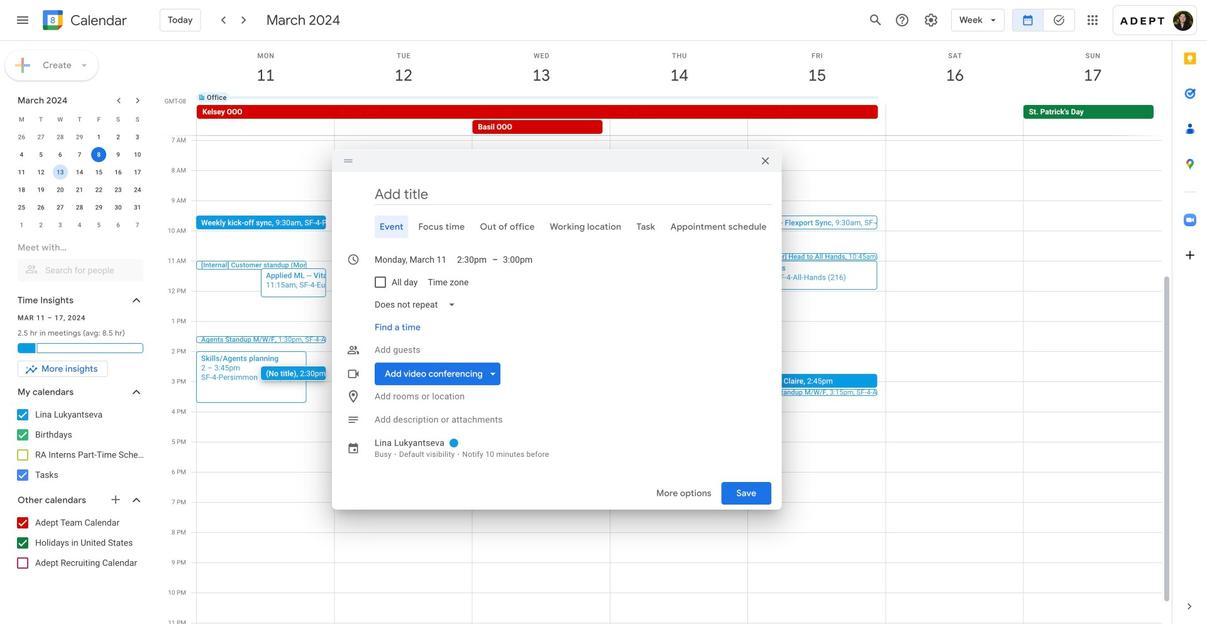 Task type: locate. For each thing, give the bounding box(es) containing it.
10 element
[[130, 147, 145, 162]]

15 element
[[91, 165, 106, 180]]

16 element
[[111, 165, 126, 180]]

Start time text field
[[457, 248, 487, 271]]

4 element
[[14, 147, 29, 162]]

None field
[[370, 294, 466, 316]]

Search for people to meet text field
[[25, 259, 136, 282]]

28 element
[[72, 200, 87, 215]]

23 element
[[111, 182, 126, 197]]

grid
[[161, 41, 1172, 624]]

other calendars list
[[3, 513, 156, 573]]

add other calendars image
[[109, 494, 122, 506]]

24 element
[[130, 182, 145, 197]]

heading
[[68, 13, 127, 28]]

april 3 element
[[53, 218, 68, 233]]

5 element
[[33, 147, 48, 162]]

february 28 element
[[53, 130, 68, 145]]

26 element
[[33, 200, 48, 215]]

13 element
[[53, 165, 68, 180]]

None search field
[[0, 236, 156, 282]]

9 element
[[111, 147, 126, 162]]

14 element
[[72, 165, 87, 180]]

april 5 element
[[91, 218, 106, 233]]

february 27 element
[[33, 130, 48, 145]]

End time text field
[[503, 248, 533, 271]]

my calendars list
[[3, 405, 156, 485]]

27 element
[[53, 200, 68, 215]]

row
[[191, 82, 1172, 113], [191, 105, 1172, 135], [12, 111, 147, 128], [12, 128, 147, 146], [12, 146, 147, 163], [12, 163, 147, 181], [12, 181, 147, 199], [12, 199, 147, 216], [12, 216, 147, 234]]

19 element
[[33, 182, 48, 197]]

31 element
[[130, 200, 145, 215]]

25 element
[[14, 200, 29, 215]]

11 element
[[14, 165, 29, 180]]

Start date text field
[[375, 248, 447, 271]]

row group
[[12, 128, 147, 234]]

3 element
[[130, 130, 145, 145]]

april 7 element
[[130, 218, 145, 233]]

february 29 element
[[72, 130, 87, 145]]

heading inside calendar element
[[68, 13, 127, 28]]

april 2 element
[[33, 218, 48, 233]]

march 2024 grid
[[12, 111, 147, 234]]

18 element
[[14, 182, 29, 197]]

22 element
[[91, 182, 106, 197]]

1 element
[[91, 130, 106, 145]]

1 horizontal spatial tab list
[[1172, 41, 1207, 589]]

tab list
[[1172, 41, 1207, 589], [342, 216, 772, 238]]

cell
[[335, 92, 473, 102], [473, 92, 610, 102], [610, 92, 748, 102], [748, 92, 886, 102], [886, 92, 1024, 102], [1024, 92, 1162, 102], [335, 105, 472, 135], [610, 105, 748, 135], [748, 105, 886, 135], [886, 105, 1023, 135], [89, 146, 108, 163], [51, 163, 70, 181]]



Task type: describe. For each thing, give the bounding box(es) containing it.
8, today element
[[91, 147, 106, 162]]

to element
[[492, 254, 498, 265]]

29 element
[[91, 200, 106, 215]]

7 element
[[72, 147, 87, 162]]

february 26 element
[[14, 130, 29, 145]]

april 1 element
[[14, 218, 29, 233]]

settings menu image
[[924, 13, 939, 28]]

2 element
[[111, 130, 126, 145]]

april 4 element
[[72, 218, 87, 233]]

calendar element
[[40, 8, 127, 35]]

6 element
[[53, 147, 68, 162]]

21 element
[[72, 182, 87, 197]]

17 element
[[130, 165, 145, 180]]

april 6 element
[[111, 218, 126, 233]]

30 element
[[111, 200, 126, 215]]

0 horizontal spatial tab list
[[342, 216, 772, 238]]

12 element
[[33, 165, 48, 180]]

20 element
[[53, 182, 68, 197]]

Add title text field
[[375, 185, 772, 204]]

main drawer image
[[15, 13, 30, 28]]



Task type: vqa. For each thing, say whether or not it's contained in the screenshot.
27, today element
no



